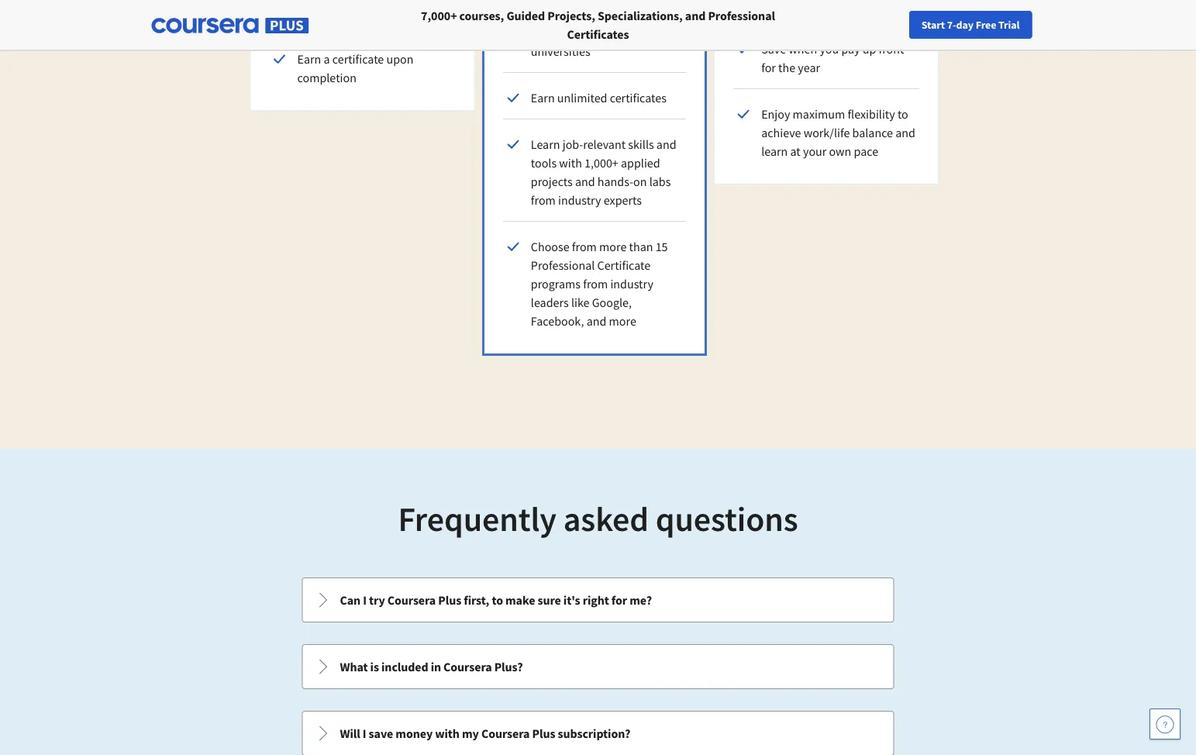 Task type: vqa. For each thing, say whether or not it's contained in the screenshot.
the rightmost IN
yes



Task type: locate. For each thing, give the bounding box(es) containing it.
coursera
[[388, 593, 436, 608], [444, 659, 492, 675], [482, 726, 530, 742]]

earn for earn a certificate upon completion
[[297, 51, 321, 67]]

1 vertical spatial coursera
[[444, 659, 492, 675]]

certificate
[[333, 51, 384, 67]]

0 horizontal spatial plus
[[438, 593, 462, 608]]

enjoy maximum flexibility to achieve work/life balance and learn at your own pace
[[762, 106, 916, 159]]

2 courses from the left
[[604, 0, 644, 3]]

courses up specializations,
[[604, 0, 644, 3]]

0 horizontal spatial courses
[[349, 0, 389, 2]]

professional inside choose from more than 15 professional certificate programs from industry leaders like google, facebook, and more
[[531, 258, 595, 273]]

1 horizontal spatial 7,000+
[[568, 0, 602, 3]]

professional down "everything"
[[708, 8, 776, 23]]

try
[[369, 593, 385, 608]]

0 horizontal spatial in
[[431, 659, 441, 675]]

1 vertical spatial plus
[[532, 726, 556, 742]]

plus:
[[817, 9, 844, 25]]

included right the is
[[382, 659, 429, 675]]

professional inside 7,000+ courses, guided projects, specializations, and professional certificates
[[708, 8, 776, 23]]

1 horizontal spatial industry
[[611, 276, 654, 292]]

0 horizontal spatial professional
[[531, 258, 595, 273]]

your inside enjoy maximum flexibility to achieve work/life balance and learn at your own pace
[[804, 143, 827, 159]]

your right at
[[804, 143, 827, 159]]

1 horizontal spatial included
[[798, 0, 848, 3]]

1 vertical spatial professional
[[531, 258, 595, 273]]

0 horizontal spatial with
[[435, 726, 460, 742]]

the right within
[[427, 0, 444, 2]]

professional up programs on the top of the page
[[531, 258, 595, 273]]

courses for 170+
[[604, 0, 644, 3]]

1 horizontal spatial professional
[[708, 8, 776, 23]]

what is included in coursera plus?
[[340, 659, 523, 675]]

you
[[820, 41, 839, 57]]

year
[[798, 60, 821, 75]]

and up 170+ at the top right of the page
[[646, 0, 666, 3]]

1 horizontal spatial access
[[531, 0, 565, 3]]

0 vertical spatial to
[[898, 106, 909, 122]]

industry down certificate
[[611, 276, 654, 292]]

leading
[[531, 25, 570, 40]]

earn left unlimited
[[531, 90, 555, 105]]

more
[[600, 239, 627, 254], [609, 313, 637, 329]]

courses
[[349, 0, 389, 2], [604, 0, 644, 3]]

with left my
[[435, 726, 460, 742]]

will i save money with my coursera plus subscription?
[[340, 726, 631, 742]]

7,000+ down within
[[421, 8, 457, 23]]

1 horizontal spatial courses
[[604, 0, 644, 3]]

with down job-
[[559, 155, 582, 171]]

in inside dropdown button
[[431, 659, 441, 675]]

day
[[957, 18, 974, 32]]

None search field
[[213, 10, 555, 41]]

and right skills
[[657, 137, 677, 152]]

access for access all courses within the learning program
[[297, 0, 332, 2]]

like
[[572, 295, 590, 310]]

coursera right try
[[388, 593, 436, 608]]

find your new career link
[[858, 16, 971, 35]]

and
[[646, 0, 666, 3], [686, 8, 706, 23], [631, 25, 651, 40], [896, 125, 916, 140], [657, 137, 677, 152], [575, 174, 595, 189], [587, 313, 607, 329]]

1 horizontal spatial with
[[559, 155, 582, 171]]

sure
[[538, 593, 561, 608]]

the inside save  when you pay up front for the year
[[779, 60, 796, 75]]

0 vertical spatial i
[[363, 593, 367, 608]]

courses up program
[[349, 0, 389, 2]]

me?
[[630, 593, 652, 608]]

0 vertical spatial plus
[[438, 593, 462, 608]]

courses inside access all courses within the learning program
[[349, 0, 389, 2]]

0 vertical spatial your
[[888, 18, 909, 32]]

for down save
[[762, 60, 776, 75]]

save  when you pay up front for the year
[[762, 41, 905, 75]]

earn a certificate upon completion
[[297, 51, 414, 85]]

7,000+ up projects,
[[568, 0, 602, 3]]

for left the me?
[[612, 593, 628, 608]]

0 vertical spatial industry
[[558, 192, 602, 208]]

0 vertical spatial for
[[762, 60, 776, 75]]

0 horizontal spatial 7,000+
[[421, 8, 457, 23]]

coursera plus image
[[152, 18, 309, 33]]

0 vertical spatial professional
[[708, 8, 776, 23]]

1 courses from the left
[[349, 0, 389, 2]]

program
[[343, 5, 387, 20]]

frequently
[[398, 497, 557, 540]]

first,
[[464, 593, 490, 608]]

0 horizontal spatial earn
[[297, 51, 321, 67]]

i right will
[[363, 726, 366, 742]]

and inside choose from more than 15 professional certificate programs from industry leaders like google, facebook, and more
[[587, 313, 607, 329]]

0 vertical spatial 7,000+
[[568, 0, 602, 3]]

from down projects on the top left of page
[[531, 192, 556, 208]]

within
[[391, 0, 424, 2]]

1 vertical spatial earn
[[531, 90, 555, 105]]

1 horizontal spatial your
[[888, 18, 909, 32]]

what
[[340, 659, 368, 675]]

from right choose
[[572, 239, 597, 254]]

1 horizontal spatial for
[[762, 60, 776, 75]]

access 7,000+ courses and specializations from 170+ leading companies and universities
[[531, 0, 666, 59]]

1 vertical spatial i
[[363, 726, 366, 742]]

work/life
[[804, 125, 850, 140]]

labs
[[650, 174, 671, 189]]

the left the year
[[779, 60, 796, 75]]

1 vertical spatial 7,000+
[[421, 8, 457, 23]]

to inside enjoy maximum flexibility to achieve work/life balance and learn at your own pace
[[898, 106, 909, 122]]

0 horizontal spatial for
[[612, 593, 628, 608]]

professional
[[708, 8, 776, 23], [531, 258, 595, 273]]

1 vertical spatial with
[[435, 726, 460, 742]]

i for will
[[363, 726, 366, 742]]

1 access from the left
[[297, 0, 332, 2]]

0 horizontal spatial to
[[492, 593, 503, 608]]

your inside "link"
[[888, 18, 909, 32]]

from left 170+ at the top right of the page
[[612, 6, 636, 22]]

courses for program
[[349, 0, 389, 2]]

with
[[559, 155, 582, 171], [435, 726, 460, 742]]

up
[[863, 41, 877, 57]]

1 vertical spatial to
[[492, 593, 503, 608]]

with inside dropdown button
[[435, 726, 460, 742]]

courses inside access 7,000+ courses and specializations from 170+ leading companies and universities
[[604, 0, 644, 3]]

plus left subscription?
[[532, 726, 556, 742]]

1 horizontal spatial plus
[[532, 726, 556, 742]]

7,000+ inside access 7,000+ courses and specializations from 170+ leading companies and universities
[[568, 0, 602, 3]]

coursera right my
[[482, 726, 530, 742]]

pay
[[842, 41, 861, 57]]

i inside dropdown button
[[363, 726, 366, 742]]

included
[[798, 0, 848, 3], [382, 659, 429, 675]]

learn job-relevant skills and tools with 1,000+ applied projects and hands-on labs from industry experts
[[531, 137, 677, 208]]

1 horizontal spatial in
[[851, 0, 862, 3]]

1 vertical spatial included
[[382, 659, 429, 675]]

in
[[851, 0, 862, 3], [431, 659, 441, 675]]

i left try
[[363, 593, 367, 608]]

1 vertical spatial in
[[431, 659, 441, 675]]

2 vertical spatial coursera
[[482, 726, 530, 742]]

1 horizontal spatial to
[[898, 106, 909, 122]]

and down google,
[[587, 313, 607, 329]]

more down google,
[[609, 313, 637, 329]]

15
[[656, 239, 668, 254]]

own
[[830, 143, 852, 159]]

on
[[634, 174, 647, 189]]

save
[[762, 41, 787, 57]]

0 horizontal spatial the
[[427, 0, 444, 2]]

learning
[[297, 5, 340, 20]]

to right "flexibility"
[[898, 106, 909, 122]]

0 horizontal spatial included
[[382, 659, 429, 675]]

0 vertical spatial in
[[851, 0, 862, 3]]

0 vertical spatial included
[[798, 0, 848, 3]]

courses,
[[460, 8, 504, 23]]

more up certificate
[[600, 239, 627, 254]]

1 vertical spatial industry
[[611, 276, 654, 292]]

included inside dropdown button
[[382, 659, 429, 675]]

and right 170+ at the top right of the page
[[686, 8, 706, 23]]

i inside dropdown button
[[363, 593, 367, 608]]

certificate
[[598, 258, 651, 273]]

7-
[[948, 18, 957, 32]]

front
[[879, 41, 905, 57]]

the
[[427, 0, 444, 2], [865, 0, 884, 3], [779, 60, 796, 75]]

industry down projects on the top left of page
[[558, 192, 602, 208]]

plus inside the can i try coursera plus first, to make sure it's right for me? dropdown button
[[438, 593, 462, 608]]

certificates
[[610, 90, 667, 105]]

in up "pay"
[[851, 0, 862, 3]]

and inside enjoy maximum flexibility to achieve work/life balance and learn at your own pace
[[896, 125, 916, 140]]

plus left first,
[[438, 593, 462, 608]]

the up the "find" at the top of the page
[[865, 0, 884, 3]]

access up learning
[[297, 0, 332, 2]]

your
[[888, 18, 909, 32], [804, 143, 827, 159]]

access for access 7,000+ courses and specializations from 170+ leading companies and universities
[[531, 0, 565, 3]]

1 vertical spatial your
[[804, 143, 827, 159]]

completion
[[297, 70, 357, 85]]

will i save money with my coursera plus subscription? button
[[303, 712, 894, 755]]

7,000+ courses, guided projects, specializations, and professional certificates
[[421, 8, 776, 42]]

access inside access all courses within the learning program
[[297, 0, 332, 2]]

0 horizontal spatial industry
[[558, 192, 602, 208]]

i
[[363, 593, 367, 608], [363, 726, 366, 742]]

1 horizontal spatial the
[[779, 60, 796, 75]]

in right the is
[[431, 659, 441, 675]]

projects
[[531, 174, 573, 189]]

0 horizontal spatial access
[[297, 0, 332, 2]]

coursera left plus?
[[444, 659, 492, 675]]

7,000+ inside 7,000+ courses, guided projects, specializations, and professional certificates
[[421, 8, 457, 23]]

earn inside earn a certificate upon completion
[[297, 51, 321, 67]]

is
[[370, 659, 379, 675]]

earn left the a
[[297, 51, 321, 67]]

relevant
[[583, 137, 626, 152]]

plus inside will i save money with my coursera plus subscription? dropdown button
[[532, 726, 556, 742]]

0 vertical spatial earn
[[297, 51, 321, 67]]

2 access from the left
[[531, 0, 565, 3]]

1 vertical spatial for
[[612, 593, 628, 608]]

to right first,
[[492, 593, 503, 608]]

coursera inside dropdown button
[[482, 726, 530, 742]]

access inside access 7,000+ courses and specializations from 170+ leading companies and universities
[[531, 0, 565, 3]]

in inside everything included in the monthly plan, plus:
[[851, 0, 862, 3]]

your right the "find" at the top of the page
[[888, 18, 909, 32]]

1 horizontal spatial earn
[[531, 90, 555, 105]]

1 vertical spatial more
[[609, 313, 637, 329]]

included up plus:
[[798, 0, 848, 3]]

and right balance
[[896, 125, 916, 140]]

pace
[[854, 143, 879, 159]]

access up specializations
[[531, 0, 565, 3]]

list
[[301, 576, 896, 755]]

0 horizontal spatial your
[[804, 143, 827, 159]]

flexibility
[[848, 106, 896, 122]]

earn
[[297, 51, 321, 67], [531, 90, 555, 105]]

for inside dropdown button
[[612, 593, 628, 608]]

2 horizontal spatial the
[[865, 0, 884, 3]]

plus
[[438, 593, 462, 608], [532, 726, 556, 742]]

0 vertical spatial with
[[559, 155, 582, 171]]

when
[[789, 41, 818, 57]]



Task type: describe. For each thing, give the bounding box(es) containing it.
and down specializations,
[[631, 25, 651, 40]]

than
[[629, 239, 653, 254]]

can i try coursera plus first, to make sure it's right for me? button
[[303, 579, 894, 622]]

monthly
[[734, 9, 782, 25]]

achieve
[[762, 125, 802, 140]]

from up 'like'
[[583, 276, 608, 292]]

i for can
[[363, 593, 367, 608]]

plan,
[[785, 9, 813, 25]]

access all courses within the learning program
[[297, 0, 444, 20]]

0 vertical spatial more
[[600, 239, 627, 254]]

show notifications image
[[987, 19, 1006, 38]]

job-
[[563, 137, 583, 152]]

unlimited
[[558, 90, 608, 105]]

enjoy
[[762, 106, 791, 122]]

170+
[[639, 6, 664, 22]]

frequently asked questions
[[398, 497, 799, 540]]

what is included in coursera plus? button
[[303, 645, 894, 689]]

free
[[976, 18, 997, 32]]

specializations
[[531, 6, 609, 22]]

everything included in the monthly plan, plus:
[[734, 0, 884, 25]]

find your new career
[[866, 18, 963, 32]]

the inside access all courses within the learning program
[[427, 0, 444, 2]]

new
[[911, 18, 931, 32]]

from inside access 7,000+ courses and specializations from 170+ leading companies and universities
[[612, 6, 636, 22]]

it's
[[564, 593, 581, 608]]

with inside learn job-relevant skills and tools with 1,000+ applied projects and hands-on labs from industry experts
[[559, 155, 582, 171]]

included inside everything included in the monthly plan, plus:
[[798, 0, 848, 3]]

earn unlimited certificates
[[531, 90, 667, 105]]

start
[[922, 18, 946, 32]]

asked
[[564, 497, 649, 540]]

google,
[[592, 295, 632, 310]]

a
[[324, 51, 330, 67]]

maximum
[[793, 106, 846, 122]]

and inside 7,000+ courses, guided projects, specializations, and professional certificates
[[686, 8, 706, 23]]

from inside learn job-relevant skills and tools with 1,000+ applied projects and hands-on labs from industry experts
[[531, 192, 556, 208]]

help center image
[[1156, 715, 1175, 734]]

skills
[[628, 137, 654, 152]]

companies
[[572, 25, 629, 40]]

certificates
[[567, 26, 629, 42]]

learn
[[762, 143, 788, 159]]

can i try coursera plus first, to make sure it's right for me?
[[340, 593, 652, 608]]

learn
[[531, 137, 560, 152]]

hands-
[[598, 174, 634, 189]]

list containing can i try coursera plus first, to make sure it's right for me?
[[301, 576, 896, 755]]

industry inside choose from more than 15 professional certificate programs from industry leaders like google, facebook, and more
[[611, 276, 654, 292]]

to inside dropdown button
[[492, 593, 503, 608]]

all
[[334, 0, 347, 2]]

start 7-day free trial
[[922, 18, 1020, 32]]

specializations,
[[598, 8, 683, 23]]

leaders
[[531, 295, 569, 310]]

experts
[[604, 192, 642, 208]]

subscription?
[[558, 726, 631, 742]]

tools
[[531, 155, 557, 171]]

earn for earn unlimited certificates
[[531, 90, 555, 105]]

the inside everything included in the monthly plan, plus:
[[865, 0, 884, 3]]

balance
[[853, 125, 894, 140]]

my
[[462, 726, 479, 742]]

0 vertical spatial coursera
[[388, 593, 436, 608]]

1,000+
[[585, 155, 619, 171]]

choose from more than 15 professional certificate programs from industry leaders like google, facebook, and more
[[531, 239, 668, 329]]

applied
[[621, 155, 661, 171]]

start 7-day free trial button
[[910, 11, 1033, 39]]

right
[[583, 593, 609, 608]]

industry inside learn job-relevant skills and tools with 1,000+ applied projects and hands-on labs from industry experts
[[558, 192, 602, 208]]

save
[[369, 726, 393, 742]]

for inside save  when you pay up front for the year
[[762, 60, 776, 75]]

and down 1,000+
[[575, 174, 595, 189]]

choose
[[531, 239, 570, 254]]

career
[[933, 18, 963, 32]]

projects,
[[548, 8, 596, 23]]

will
[[340, 726, 360, 742]]

everything
[[734, 0, 795, 3]]

questions
[[656, 497, 799, 540]]

trial
[[999, 18, 1020, 32]]

money
[[396, 726, 433, 742]]

universities
[[531, 43, 591, 59]]

guided
[[507, 8, 545, 23]]

find
[[866, 18, 886, 32]]

make
[[506, 593, 535, 608]]

can
[[340, 593, 361, 608]]

facebook,
[[531, 313, 584, 329]]

plus?
[[495, 659, 523, 675]]



